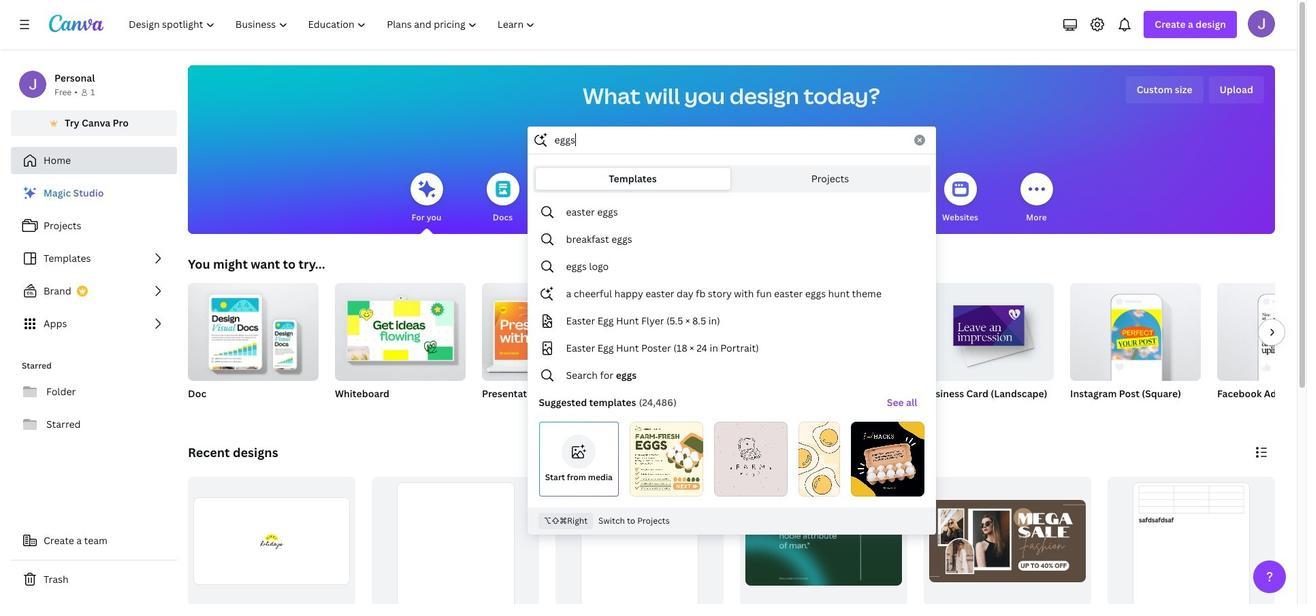 Task type: vqa. For each thing, say whether or not it's contained in the screenshot.
Trojans Collective logo
no



Task type: locate. For each thing, give the bounding box(es) containing it.
edit a copy of the black orange food hacks food instagram post template image
[[851, 422, 924, 497]]

None search field
[[527, 127, 936, 535]]

edit a copy of the yellow illustrated eggs phone wallpaper template image
[[799, 422, 840, 497]]

edit a copy of the green and orange minimalist illustrated farm fresh eggs linkedin post template image
[[630, 422, 703, 497]]

edit a copy of the farm eggs modern graphic beige logo template image
[[714, 422, 788, 497]]

list
[[11, 180, 177, 338]]

Search search field
[[555, 127, 906, 153]]

list box
[[528, 199, 935, 503]]

group
[[188, 278, 319, 418], [188, 278, 319, 381], [335, 278, 466, 418], [335, 278, 466, 381], [923, 278, 1054, 418], [923, 278, 1054, 381], [1070, 278, 1201, 418], [1070, 278, 1201, 381], [482, 283, 613, 418], [482, 283, 613, 381], [629, 283, 760, 418], [776, 283, 907, 418], [1218, 283, 1307, 418], [1218, 283, 1307, 381], [188, 477, 356, 605], [372, 477, 540, 605], [924, 477, 1091, 605], [1108, 477, 1275, 605]]



Task type: describe. For each thing, give the bounding box(es) containing it.
jacob simon image
[[1248, 10, 1275, 37]]

top level navigation element
[[120, 11, 547, 38]]



